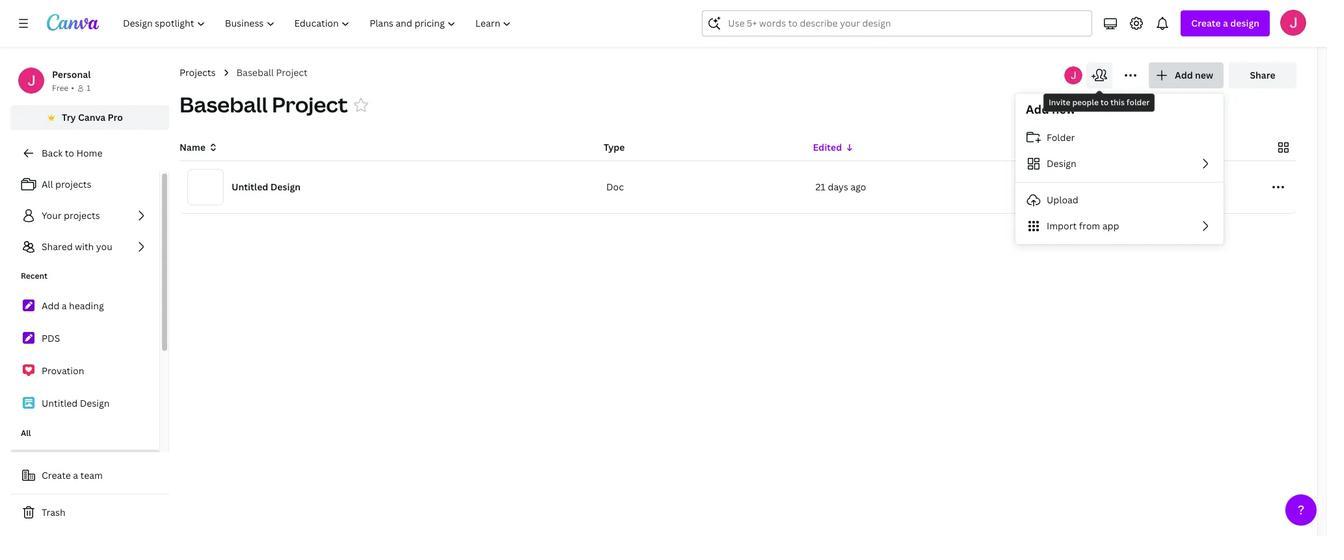 Task type: describe. For each thing, give the bounding box(es) containing it.
all for all projects
[[42, 178, 53, 191]]

add new button
[[1149, 62, 1224, 89]]

list containing add a heading
[[10, 293, 159, 418]]

all projects
[[42, 178, 91, 191]]

•
[[71, 83, 74, 94]]

new inside dropdown button
[[1196, 69, 1214, 81]]

trash
[[42, 507, 65, 519]]

share button
[[1230, 62, 1297, 89]]

0 horizontal spatial design
[[80, 398, 110, 410]]

add a heading
[[42, 300, 104, 312]]

from
[[1080, 220, 1101, 232]]

pds link
[[10, 325, 159, 353]]

create a design
[[1192, 17, 1260, 29]]

baseball for baseball project button at the left top
[[180, 90, 268, 118]]

create a design button
[[1182, 10, 1271, 36]]

list containing all projects
[[10, 172, 159, 260]]

people
[[1073, 97, 1099, 108]]

recent
[[21, 271, 47, 282]]

design button
[[1016, 151, 1224, 177]]

baseball project for baseball project link
[[237, 66, 308, 79]]

pro
[[108, 111, 123, 124]]

you
[[96, 241, 112, 253]]

a for design
[[1224, 17, 1229, 29]]

team
[[80, 470, 103, 482]]

days
[[828, 181, 849, 193]]

your projects
[[42, 210, 100, 222]]

personal
[[52, 68, 91, 81]]

invite
[[1049, 97, 1071, 108]]

add inside dropdown button
[[1176, 69, 1194, 81]]

untitled design link
[[10, 391, 159, 418]]

project for baseball project button at the left top
[[272, 90, 348, 118]]

projects for all projects
[[55, 178, 91, 191]]

canva
[[78, 111, 106, 124]]

try canva pro button
[[10, 105, 169, 130]]

untitled inside untitled design link
[[42, 398, 78, 410]]

shared
[[42, 241, 73, 253]]

try
[[62, 111, 76, 124]]

21
[[816, 181, 826, 193]]

upload button
[[1016, 187, 1224, 213]]

1 horizontal spatial untitled
[[232, 181, 268, 193]]

folder button
[[1016, 125, 1224, 151]]

1 horizontal spatial to
[[1101, 97, 1109, 108]]

1
[[86, 83, 91, 94]]

projects
[[180, 66, 216, 79]]

provation link
[[10, 358, 159, 385]]

name button
[[180, 141, 219, 155]]

0 horizontal spatial to
[[65, 147, 74, 159]]

create for create a design
[[1192, 17, 1222, 29]]

create for create a team
[[42, 470, 71, 482]]

projects link
[[180, 66, 216, 80]]

share
[[1251, 69, 1276, 81]]

0 horizontal spatial new
[[1052, 102, 1076, 117]]

projects for your projects
[[64, 210, 100, 222]]

folder
[[1127, 97, 1150, 108]]

free •
[[52, 83, 74, 94]]

back to home link
[[10, 141, 169, 167]]

heading
[[69, 300, 104, 312]]

with
[[75, 241, 94, 253]]



Task type: locate. For each thing, give the bounding box(es) containing it.
all projects link
[[10, 172, 159, 198]]

0 vertical spatial baseball project
[[237, 66, 308, 79]]

project down baseball project link
[[272, 90, 348, 118]]

all inside 'link'
[[42, 178, 53, 191]]

design
[[1231, 17, 1260, 29]]

try canva pro
[[62, 111, 123, 124]]

0 vertical spatial baseball
[[237, 66, 274, 79]]

owner
[[1023, 141, 1052, 154]]

pds
[[42, 333, 60, 345]]

1 vertical spatial projects
[[64, 210, 100, 222]]

0 vertical spatial projects
[[55, 178, 91, 191]]

free
[[52, 83, 69, 94]]

upload
[[1047, 194, 1079, 206]]

0 vertical spatial project
[[276, 66, 308, 79]]

1 vertical spatial to
[[65, 147, 74, 159]]

create a team button
[[10, 463, 169, 489]]

1 vertical spatial a
[[62, 300, 67, 312]]

folder
[[1047, 131, 1075, 144]]

a left heading
[[62, 300, 67, 312]]

0 horizontal spatial add
[[42, 300, 59, 312]]

baseball project link
[[237, 66, 308, 80]]

add new up folder
[[1026, 102, 1076, 117]]

0 vertical spatial add
[[1176, 69, 1194, 81]]

to
[[1101, 97, 1109, 108], [65, 147, 74, 159]]

projects down back to home
[[55, 178, 91, 191]]

projects
[[55, 178, 91, 191], [64, 210, 100, 222]]

baseball project button
[[180, 90, 348, 119]]

1 horizontal spatial all
[[42, 178, 53, 191]]

0 horizontal spatial a
[[62, 300, 67, 312]]

2 vertical spatial design
[[80, 398, 110, 410]]

1 vertical spatial add
[[1026, 102, 1050, 117]]

project for baseball project link
[[276, 66, 308, 79]]

add new down create a design dropdown button
[[1176, 69, 1214, 81]]

0 vertical spatial all
[[42, 178, 53, 191]]

create left the "team"
[[42, 470, 71, 482]]

james peterson
[[1026, 181, 1096, 193]]

1 list from the top
[[10, 172, 159, 260]]

james
[[1026, 181, 1054, 193]]

invite people to this folder
[[1049, 97, 1150, 108]]

baseball project down baseball project link
[[180, 90, 348, 118]]

your
[[42, 210, 62, 222]]

add
[[1176, 69, 1194, 81], [1026, 102, 1050, 117], [42, 300, 59, 312]]

your projects link
[[10, 203, 159, 229]]

1 vertical spatial new
[[1052, 102, 1076, 117]]

untitled design
[[232, 181, 301, 193], [42, 398, 110, 410]]

import from app
[[1047, 220, 1120, 232]]

1 vertical spatial create
[[42, 470, 71, 482]]

untitled
[[232, 181, 268, 193], [42, 398, 78, 410]]

baseball inside button
[[180, 90, 268, 118]]

menu containing folder
[[1016, 125, 1224, 240]]

projects right your
[[64, 210, 100, 222]]

1 vertical spatial project
[[272, 90, 348, 118]]

0 vertical spatial a
[[1224, 17, 1229, 29]]

1 horizontal spatial add
[[1026, 102, 1050, 117]]

0 vertical spatial untitled
[[232, 181, 268, 193]]

0 horizontal spatial untitled
[[42, 398, 78, 410]]

to left this
[[1101, 97, 1109, 108]]

import from app button
[[1016, 213, 1224, 240]]

this
[[1111, 97, 1125, 108]]

0 vertical spatial to
[[1101, 97, 1109, 108]]

Search search field
[[729, 11, 1067, 36]]

baseball for baseball project link
[[237, 66, 274, 79]]

shared with you link
[[10, 234, 159, 260]]

0 horizontal spatial untitled design
[[42, 398, 110, 410]]

0 vertical spatial new
[[1196, 69, 1214, 81]]

projects inside 'link'
[[55, 178, 91, 191]]

1 vertical spatial baseball project
[[180, 90, 348, 118]]

to right back
[[65, 147, 74, 159]]

create left design
[[1192, 17, 1222, 29]]

1 horizontal spatial design
[[271, 181, 301, 193]]

0 vertical spatial create
[[1192, 17, 1222, 29]]

list
[[10, 172, 159, 260], [10, 293, 159, 418]]

0 vertical spatial untitled design
[[232, 181, 301, 193]]

a
[[1224, 17, 1229, 29], [62, 300, 67, 312], [73, 470, 78, 482]]

provation
[[42, 365, 84, 378]]

baseball project
[[237, 66, 308, 79], [180, 90, 348, 118]]

baseball down projects link
[[180, 90, 268, 118]]

back
[[42, 147, 63, 159]]

1 horizontal spatial create
[[1192, 17, 1222, 29]]

1 vertical spatial untitled design
[[42, 398, 110, 410]]

untitled design inside list
[[42, 398, 110, 410]]

all for all
[[21, 428, 31, 439]]

project
[[276, 66, 308, 79], [272, 90, 348, 118]]

create inside dropdown button
[[1192, 17, 1222, 29]]

new
[[1196, 69, 1214, 81], [1052, 102, 1076, 117]]

baseball
[[237, 66, 274, 79], [180, 90, 268, 118]]

baseball project for baseball project button at the left top
[[180, 90, 348, 118]]

new up folder
[[1052, 102, 1076, 117]]

shared with you
[[42, 241, 112, 253]]

a for heading
[[62, 300, 67, 312]]

2 vertical spatial add
[[42, 300, 59, 312]]

james peterson image
[[1281, 10, 1307, 36]]

add new inside "add new" dropdown button
[[1176, 69, 1214, 81]]

project inside button
[[272, 90, 348, 118]]

2 horizontal spatial add
[[1176, 69, 1194, 81]]

ago
[[851, 181, 867, 193]]

1 vertical spatial untitled
[[42, 398, 78, 410]]

2 vertical spatial a
[[73, 470, 78, 482]]

trash link
[[10, 501, 169, 527]]

app
[[1103, 220, 1120, 232]]

a for team
[[73, 470, 78, 482]]

1 horizontal spatial untitled design
[[232, 181, 301, 193]]

top level navigation element
[[115, 10, 523, 36]]

0 vertical spatial add new
[[1176, 69, 1214, 81]]

None search field
[[703, 10, 1093, 36]]

create a team
[[42, 470, 103, 482]]

a left design
[[1224, 17, 1229, 29]]

a inside button
[[73, 470, 78, 482]]

1 vertical spatial add new
[[1026, 102, 1076, 117]]

back to home
[[42, 147, 103, 159]]

design inside button
[[1047, 158, 1077, 170]]

0 vertical spatial design
[[1047, 158, 1077, 170]]

0 horizontal spatial add new
[[1026, 102, 1076, 117]]

design
[[1047, 158, 1077, 170], [271, 181, 301, 193], [80, 398, 110, 410]]

baseball up baseball project button at the left top
[[237, 66, 274, 79]]

2 list from the top
[[10, 293, 159, 418]]

create inside button
[[42, 470, 71, 482]]

a inside dropdown button
[[1224, 17, 1229, 29]]

1 horizontal spatial add new
[[1176, 69, 1214, 81]]

a left the "team"
[[73, 470, 78, 482]]

menu
[[1016, 125, 1224, 240]]

21 days ago
[[816, 181, 867, 193]]

1 horizontal spatial a
[[73, 470, 78, 482]]

all
[[42, 178, 53, 191], [21, 428, 31, 439]]

baseball project up baseball project button at the left top
[[237, 66, 308, 79]]

create
[[1192, 17, 1222, 29], [42, 470, 71, 482]]

2 horizontal spatial a
[[1224, 17, 1229, 29]]

doc
[[607, 181, 624, 193]]

home
[[76, 147, 103, 159]]

0 horizontal spatial create
[[42, 470, 71, 482]]

2 horizontal spatial design
[[1047, 158, 1077, 170]]

peterson
[[1056, 181, 1096, 193]]

1 vertical spatial design
[[271, 181, 301, 193]]

1 vertical spatial baseball
[[180, 90, 268, 118]]

add new
[[1176, 69, 1214, 81], [1026, 102, 1076, 117]]

1 horizontal spatial new
[[1196, 69, 1214, 81]]

1 vertical spatial all
[[21, 428, 31, 439]]

edited
[[813, 141, 842, 154]]

project up baseball project button at the left top
[[276, 66, 308, 79]]

edited button
[[813, 141, 855, 155]]

type
[[604, 141, 625, 154]]

0 horizontal spatial all
[[21, 428, 31, 439]]

1 vertical spatial list
[[10, 293, 159, 418]]

name
[[180, 141, 206, 154]]

0 vertical spatial list
[[10, 172, 159, 260]]

add a heading link
[[10, 293, 159, 320]]

import
[[1047, 220, 1077, 232]]

new down create a design dropdown button
[[1196, 69, 1214, 81]]



Task type: vqa. For each thing, say whether or not it's contained in the screenshot.
bottommost Baseball Project
yes



